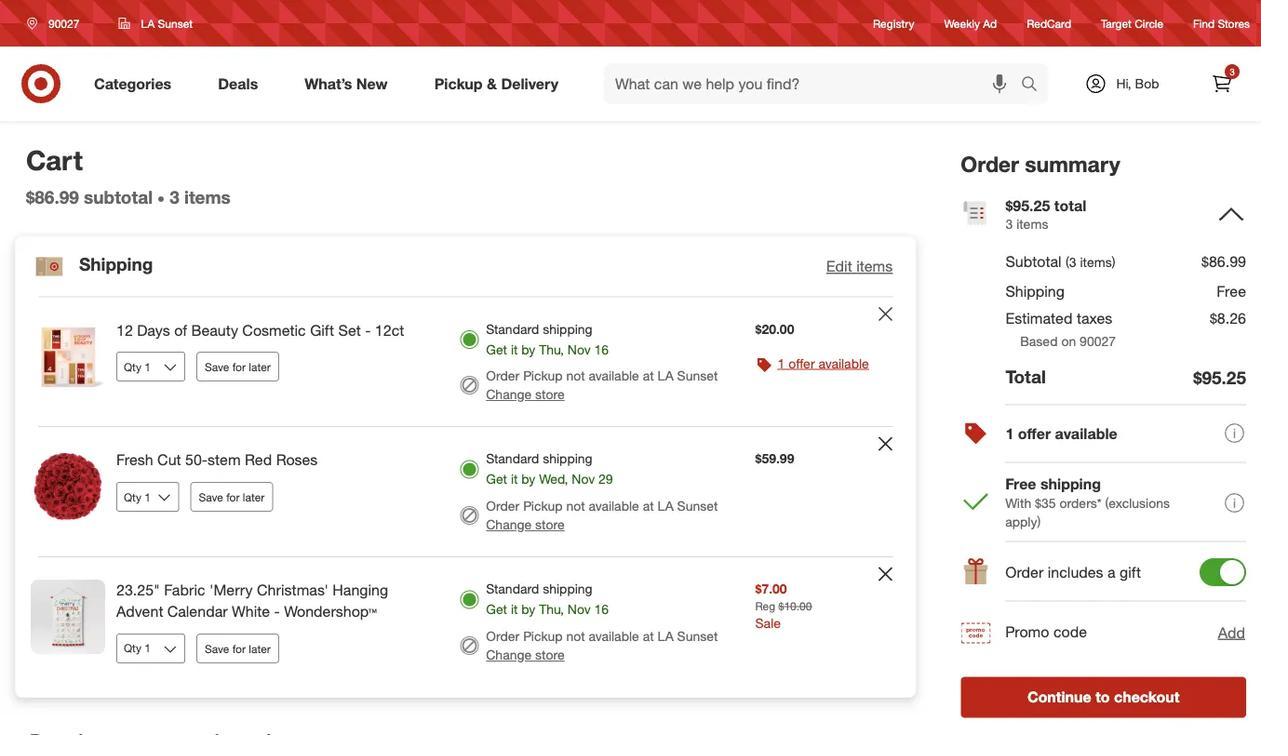 Task type: vqa. For each thing, say whether or not it's contained in the screenshot.
the bottom 16
yes



Task type: describe. For each thing, give the bounding box(es) containing it.
items inside $95.25 total 3 items
[[1017, 216, 1048, 232]]

3 for 3 items
[[170, 186, 179, 208]]

wondershop™
[[284, 603, 377, 621]]

29
[[599, 471, 613, 488]]

pickup for fresh cut 50-stem red roses
[[523, 498, 563, 514]]

search
[[1013, 76, 1058, 95]]

continue to checkout
[[1028, 689, 1180, 707]]

redcard
[[1027, 16, 1072, 30]]

subtotal
[[84, 186, 153, 208]]

apply)
[[1006, 514, 1041, 530]]

23.25" fabric 'merry christmas' hanging advent calendar white - wondershop™ link
[[116, 580, 430, 623]]

$8.26
[[1210, 309, 1247, 327]]

1 horizontal spatial 90027
[[1080, 333, 1116, 349]]

order summary
[[961, 151, 1121, 177]]

pickup & delivery
[[434, 75, 559, 93]]

shipping for 12 days of beauty cosmetic gift set - 12ct
[[543, 321, 593, 337]]

change store button for 12 days of beauty cosmetic gift set - 12ct
[[486, 386, 565, 404]]

free for free shipping with $35 orders* (exclusions apply)
[[1006, 476, 1037, 494]]

3 inside $95.25 total 3 items
[[1006, 216, 1013, 232]]

fresh cut 50-stem red roses image
[[31, 450, 105, 524]]

2 at from the top
[[643, 498, 654, 514]]

$86.99 for $86.99 subtotal
[[26, 186, 79, 208]]

by for 23.25" fabric 'merry christmas' hanging advent calendar white - wondershop™
[[522, 601, 536, 618]]

$95.25 for $95.25
[[1194, 367, 1247, 388]]

weekly
[[945, 16, 980, 30]]

registry link
[[873, 15, 915, 31]]

16 for 23.25" fabric 'merry christmas' hanging advent calendar white - wondershop™
[[595, 601, 609, 618]]

3 for 3
[[1230, 66, 1235, 77]]

cart item ready to fulfill group containing 23.25" fabric 'merry christmas' hanging advent calendar white - wondershop™
[[16, 558, 915, 697]]

pickup inside pickup & delivery link
[[434, 75, 483, 93]]

subtotal
[[1006, 252, 1062, 270]]

add button
[[1217, 621, 1247, 644]]

save for later for stem
[[199, 490, 265, 504]]

nov for 23.25" fabric 'merry christmas' hanging advent calendar white - wondershop™
[[568, 601, 591, 618]]

1 vertical spatial 1 offer available
[[1006, 425, 1118, 443]]

sunset inside dropdown button
[[158, 16, 193, 30]]

not available radio for 23.25" fabric 'merry christmas' hanging advent calendar white - wondershop™
[[460, 637, 479, 655]]

gift
[[310, 321, 334, 339]]

cart item ready to fulfill group containing fresh cut 50-stem red roses
[[16, 428, 915, 557]]

later for christmas'
[[249, 642, 271, 656]]

reg
[[756, 600, 776, 614]]

total
[[1054, 196, 1087, 214]]

thu, for 23.25" fabric 'merry christmas' hanging advent calendar white - wondershop™
[[539, 601, 564, 618]]

to
[[1096, 689, 1110, 707]]

$10.00
[[779, 600, 812, 614]]

nov for fresh cut 50-stem red roses
[[572, 471, 595, 488]]

$95.25 for $95.25 total 3 items
[[1006, 196, 1050, 214]]

it for fresh cut 50-stem red roses
[[511, 471, 518, 488]]

shipping for fresh cut 50-stem red roses
[[543, 451, 593, 467]]

summary
[[1025, 151, 1121, 177]]

1 vertical spatial offer
[[1018, 425, 1051, 443]]

estimated taxes
[[1006, 309, 1113, 327]]

$59.99
[[756, 451, 795, 467]]

find
[[1194, 16, 1215, 30]]

items)
[[1080, 254, 1116, 270]]

fresh
[[116, 451, 153, 469]]

change for fresh cut 50-stem red roses
[[486, 517, 532, 533]]

fabric
[[164, 581, 205, 600]]

edit
[[827, 257, 853, 276]]

includes
[[1048, 563, 1104, 582]]

orders*
[[1060, 495, 1102, 511]]

12
[[116, 321, 133, 339]]

- inside the 12 days of beauty cosmetic gift set - 12ct link
[[365, 321, 371, 339]]

checkout
[[1114, 689, 1180, 707]]

wed,
[[539, 471, 568, 488]]

thu, for 12 days of beauty cosmetic gift set - 12ct
[[539, 341, 564, 357]]

what's new link
[[289, 63, 411, 104]]

not for 12ct
[[566, 368, 585, 384]]

based on 90027
[[1021, 333, 1116, 349]]

red
[[245, 451, 272, 469]]

0 horizontal spatial shipping
[[79, 254, 153, 275]]

promo
[[1006, 624, 1050, 642]]

deals
[[218, 75, 258, 93]]

fresh cut 50-stem red roses link
[[116, 450, 430, 471]]

- inside 23.25" fabric 'merry christmas' hanging advent calendar white - wondershop™
[[274, 603, 280, 621]]

weekly ad link
[[945, 15, 997, 31]]

circle
[[1135, 16, 1164, 30]]

what's new
[[305, 75, 388, 93]]

1 offer available inside cart item ready to fulfill group
[[778, 355, 869, 371]]

$86.99 for $86.99
[[1202, 252, 1247, 270]]

christmas'
[[257, 581, 329, 600]]

2 not from the top
[[566, 498, 585, 514]]

la for 12 days of beauty cosmetic gift set - 12ct
[[658, 368, 674, 384]]

$7.00
[[756, 581, 787, 597]]

order pickup not available at la sunset change store for 12ct
[[486, 368, 718, 403]]

nov for 12 days of beauty cosmetic gift set - 12ct
[[568, 341, 591, 357]]

12ct
[[375, 321, 404, 339]]

at for -
[[643, 628, 654, 645]]

for for christmas'
[[232, 642, 246, 656]]

available for 12 days of beauty cosmetic gift set - 12ct
[[589, 368, 639, 384]]

promo code
[[1006, 624, 1088, 642]]

of
[[174, 321, 187, 339]]

target
[[1101, 16, 1132, 30]]

code
[[1054, 624, 1088, 642]]

save for 'merry
[[205, 642, 229, 656]]

order for fresh cut 50-stem red roses
[[486, 498, 520, 514]]

new
[[356, 75, 388, 93]]

add
[[1218, 624, 1246, 642]]

shipping for 23.25" fabric 'merry christmas' hanging advent calendar white - wondershop™
[[543, 581, 593, 597]]

3 items
[[170, 186, 231, 208]]

roses
[[276, 451, 318, 469]]

save for later for christmas'
[[205, 642, 271, 656]]

days
[[137, 321, 170, 339]]

1 horizontal spatial 1 offer available button
[[961, 405, 1247, 464]]

standard shipping get it by wed, nov 29
[[486, 451, 613, 488]]

16 for 12 days of beauty cosmetic gift set - 12ct
[[595, 341, 609, 357]]

90027 inside dropdown button
[[48, 16, 79, 30]]

standard for 23.25" fabric 'merry christmas' hanging advent calendar white - wondershop™
[[486, 581, 539, 597]]

free shipping with $35 orders* (exclusions apply)
[[1006, 476, 1170, 530]]

categories
[[94, 75, 172, 93]]

redcard link
[[1027, 15, 1072, 31]]

offer inside cart item ready to fulfill group
[[789, 355, 815, 371]]

12 days of beauty cosmetic gift set - 12ct link
[[116, 320, 430, 341]]

(3
[[1066, 254, 1077, 270]]

hi,
[[1117, 75, 1132, 92]]

1 offer available button inside cart item ready to fulfill group
[[778, 354, 869, 373]]

&
[[487, 75, 497, 93]]

2 store from the top
[[535, 517, 565, 533]]

deals link
[[202, 63, 281, 104]]



Task type: locate. For each thing, give the bounding box(es) containing it.
items right "edit"
[[857, 257, 893, 276]]

1 vertical spatial change
[[486, 517, 532, 533]]

for down 12 days of beauty cosmetic gift set - 12ct
[[232, 360, 246, 374]]

items for edit items
[[857, 257, 893, 276]]

0 vertical spatial not available radio
[[460, 376, 479, 395]]

2 vertical spatial save for later
[[205, 642, 271, 656]]

2 get from the top
[[486, 471, 507, 488]]

1 vertical spatial -
[[274, 603, 280, 621]]

continue to checkout button
[[961, 678, 1247, 718]]

not for -
[[566, 628, 585, 645]]

later for beauty
[[249, 360, 271, 374]]

subtotal (3 items)
[[1006, 252, 1116, 270]]

standard for fresh cut 50-stem red roses
[[486, 451, 539, 467]]

1 vertical spatial store
[[535, 517, 565, 533]]

by for 12 days of beauty cosmetic gift set - 12ct
[[522, 341, 536, 357]]

12 days of beauty cosmetic gift set - 12ct
[[116, 321, 404, 339]]

gift
[[1120, 563, 1142, 582]]

(exclusions
[[1106, 495, 1170, 511]]

None radio
[[460, 591, 479, 609]]

target circle link
[[1101, 15, 1164, 31]]

2 16 from the top
[[595, 601, 609, 618]]

1 vertical spatial later
[[243, 490, 265, 504]]

offer down $20.00
[[789, 355, 815, 371]]

2 change from the top
[[486, 517, 532, 533]]

1 horizontal spatial shipping
[[1006, 282, 1065, 301]]

pickup & delivery link
[[419, 63, 582, 104]]

$95.25 down "$8.26"
[[1194, 367, 1247, 388]]

later down white
[[249, 642, 271, 656]]

2 vertical spatial at
[[643, 628, 654, 645]]

free for free
[[1217, 282, 1247, 301]]

order pickup not available at la sunset change store
[[486, 368, 718, 403], [486, 498, 718, 533], [486, 628, 718, 663]]

0 vertical spatial free
[[1217, 282, 1247, 301]]

1 store from the top
[[535, 387, 565, 403]]

1 down $20.00
[[778, 355, 785, 371]]

2 vertical spatial change store button
[[486, 646, 565, 665]]

nov inside standard shipping get it by wed, nov 29
[[572, 471, 595, 488]]

1 order pickup not available at la sunset change store from the top
[[486, 368, 718, 403]]

white
[[232, 603, 270, 621]]

1 standard from the top
[[486, 321, 539, 337]]

change
[[486, 387, 532, 403], [486, 517, 532, 533], [486, 647, 532, 663]]

change store button for 23.25" fabric 'merry christmas' hanging advent calendar white - wondershop™
[[486, 646, 565, 665]]

by inside standard shipping get it by wed, nov 29
[[522, 471, 536, 488]]

0 horizontal spatial 1 offer available button
[[778, 354, 869, 373]]

50-
[[185, 451, 208, 469]]

it
[[511, 341, 518, 357], [511, 471, 518, 488], [511, 601, 518, 618]]

0 vertical spatial store
[[535, 387, 565, 403]]

- right white
[[274, 603, 280, 621]]

free inside free shipping with $35 orders* (exclusions apply)
[[1006, 476, 1037, 494]]

standard shipping get it by thu, nov 16 for 12 days of beauty cosmetic gift set - 12ct
[[486, 321, 609, 357]]

la inside dropdown button
[[141, 16, 155, 30]]

0 vertical spatial get
[[486, 341, 507, 357]]

for
[[232, 360, 246, 374], [226, 490, 240, 504], [232, 642, 246, 656]]

0 horizontal spatial items
[[184, 186, 231, 208]]

edit items button
[[827, 256, 893, 277]]

1 vertical spatial not
[[566, 498, 585, 514]]

2 vertical spatial store
[[535, 647, 565, 663]]

0 horizontal spatial 1 offer available
[[778, 355, 869, 371]]

1 vertical spatial thu,
[[539, 601, 564, 618]]

sunset
[[158, 16, 193, 30], [677, 368, 718, 384], [677, 498, 718, 514], [677, 628, 718, 645]]

$20.00
[[756, 321, 795, 337]]

cart
[[26, 143, 83, 176]]

2 vertical spatial items
[[857, 257, 893, 276]]

order for 23.25" fabric 'merry christmas' hanging advent calendar white - wondershop™
[[486, 628, 520, 645]]

items
[[184, 186, 231, 208], [1017, 216, 1048, 232], [857, 257, 893, 276]]

2 vertical spatial for
[[232, 642, 246, 656]]

16
[[595, 341, 609, 357], [595, 601, 609, 618]]

1 horizontal spatial offer
[[1018, 425, 1051, 443]]

pickup for 12 days of beauty cosmetic gift set - 12ct
[[523, 368, 563, 384]]

1 vertical spatial save for later button
[[190, 482, 273, 512]]

store for 12ct
[[535, 387, 565, 403]]

3 down stores
[[1230, 66, 1235, 77]]

save for later down stem at bottom
[[199, 490, 265, 504]]

change for 23.25" fabric 'merry christmas' hanging advent calendar white - wondershop™
[[486, 647, 532, 663]]

1 by from the top
[[522, 341, 536, 357]]

$95.25 left total
[[1006, 196, 1050, 214]]

1 vertical spatial 16
[[595, 601, 609, 618]]

1 vertical spatial shipping
[[1006, 282, 1065, 301]]

0 vertical spatial 90027
[[48, 16, 79, 30]]

1 horizontal spatial 1
[[1006, 425, 1014, 443]]

$95.25 inside $95.25 total 3 items
[[1006, 196, 1050, 214]]

a
[[1108, 563, 1116, 582]]

save down the beauty
[[205, 360, 229, 374]]

standard
[[486, 321, 539, 337], [486, 451, 539, 467], [486, 581, 539, 597]]

get for fresh cut 50-stem red roses
[[486, 471, 507, 488]]

3 it from the top
[[511, 601, 518, 618]]

0 vertical spatial cart item ready to fulfill group
[[16, 297, 915, 427]]

2 vertical spatial cart item ready to fulfill group
[[16, 558, 915, 697]]

0 vertical spatial standard shipping get it by thu, nov 16
[[486, 321, 609, 357]]

save for later for beauty
[[205, 360, 271, 374]]

save for later down 12 days of beauty cosmetic gift set - 12ct
[[205, 360, 271, 374]]

order includes a gift
[[1006, 563, 1142, 582]]

shipping up estimated
[[1006, 282, 1065, 301]]

la for 23.25" fabric 'merry christmas' hanging advent calendar white - wondershop™
[[658, 628, 674, 645]]

0 vertical spatial -
[[365, 321, 371, 339]]

90027
[[48, 16, 79, 30], [1080, 333, 1116, 349]]

for for beauty
[[232, 360, 246, 374]]

shipping inside standard shipping get it by wed, nov 29
[[543, 451, 593, 467]]

save for 50-
[[199, 490, 223, 504]]

1 offer available down total
[[1006, 425, 1118, 443]]

hi, bob
[[1117, 75, 1160, 92]]

save
[[205, 360, 229, 374], [199, 490, 223, 504], [205, 642, 229, 656]]

store for -
[[535, 647, 565, 663]]

save for later button down stem at bottom
[[190, 482, 273, 512]]

1 offer available button
[[778, 354, 869, 373], [961, 405, 1247, 464]]

12 days of beauty cosmetic gift set - 12ct image
[[31, 320, 105, 394]]

shipping inside free shipping with $35 orders* (exclusions apply)
[[1041, 476, 1101, 494]]

0 horizontal spatial offer
[[789, 355, 815, 371]]

2 not available radio from the top
[[460, 637, 479, 655]]

beauty
[[191, 321, 238, 339]]

2 it from the top
[[511, 471, 518, 488]]

based
[[1021, 333, 1058, 349]]

for down stem at bottom
[[226, 490, 240, 504]]

- right 'set' at the left of page
[[365, 321, 371, 339]]

save for later button for beauty
[[196, 352, 279, 382]]

continue
[[1028, 689, 1092, 707]]

1 not from the top
[[566, 368, 585, 384]]

stores
[[1218, 16, 1250, 30]]

2 vertical spatial save for later button
[[196, 634, 279, 664]]

1 vertical spatial order pickup not available at la sunset change store
[[486, 498, 718, 533]]

1 vertical spatial not available radio
[[460, 637, 479, 655]]

3 by from the top
[[522, 601, 536, 618]]

items for 3 items
[[184, 186, 231, 208]]

available for 23.25" fabric 'merry christmas' hanging advent calendar white - wondershop™
[[589, 628, 639, 645]]

1 at from the top
[[643, 368, 654, 384]]

2 vertical spatial save
[[205, 642, 229, 656]]

items inside dropdown button
[[857, 257, 893, 276]]

0 vertical spatial 1 offer available
[[778, 355, 869, 371]]

save for later button down white
[[196, 634, 279, 664]]

hanging
[[333, 581, 388, 600]]

free up with
[[1006, 476, 1037, 494]]

1 16 from the top
[[595, 341, 609, 357]]

1 vertical spatial 90027
[[1080, 333, 1116, 349]]

3 standard from the top
[[486, 581, 539, 597]]

1 standard shipping get it by thu, nov 16 from the top
[[486, 321, 609, 357]]

0 horizontal spatial 90027
[[48, 16, 79, 30]]

save down fresh cut 50-stem red roses
[[199, 490, 223, 504]]

0 vertical spatial standard
[[486, 321, 539, 337]]

ad
[[983, 16, 997, 30]]

1 thu, from the top
[[539, 341, 564, 357]]

save for later down white
[[205, 642, 271, 656]]

0 vertical spatial items
[[184, 186, 231, 208]]

$95.25 total 3 items
[[1006, 196, 1087, 232]]

1 horizontal spatial $95.25
[[1194, 367, 1247, 388]]

3 up the subtotal on the top right of page
[[1006, 216, 1013, 232]]

90027 down taxes
[[1080, 333, 1116, 349]]

estimated
[[1006, 309, 1073, 327]]

1 vertical spatial change store button
[[486, 516, 565, 534]]

la sunset button
[[106, 7, 205, 40]]

1 it from the top
[[511, 341, 518, 357]]

$86.99 down cart
[[26, 186, 79, 208]]

it for 12 days of beauty cosmetic gift set - 12ct
[[511, 341, 518, 357]]

3 get from the top
[[486, 601, 507, 618]]

total
[[1006, 367, 1046, 388]]

cut
[[157, 451, 181, 469]]

free up "$8.26"
[[1217, 282, 1247, 301]]

$86.99
[[26, 186, 79, 208], [1202, 252, 1247, 270]]

2 standard from the top
[[486, 451, 539, 467]]

0 vertical spatial save for later button
[[196, 352, 279, 382]]

90027 button
[[15, 7, 99, 40]]

on
[[1062, 333, 1076, 349]]

standard shipping get it by thu, nov 16 for 23.25" fabric 'merry christmas' hanging advent calendar white - wondershop™
[[486, 581, 609, 618]]

get for 12 days of beauty cosmetic gift set - 12ct
[[486, 341, 507, 357]]

1 change from the top
[[486, 387, 532, 403]]

for down white
[[232, 642, 246, 656]]

0 horizontal spatial 3
[[170, 186, 179, 208]]

90027 left la sunset dropdown button
[[48, 16, 79, 30]]

2 vertical spatial nov
[[568, 601, 591, 618]]

1 vertical spatial cart item ready to fulfill group
[[16, 428, 915, 557]]

get for 23.25" fabric 'merry christmas' hanging advent calendar white - wondershop™
[[486, 601, 507, 618]]

1 not available radio from the top
[[460, 376, 479, 395]]

0 vertical spatial it
[[511, 341, 518, 357]]

save for later button for stem
[[190, 482, 273, 512]]

1
[[778, 355, 785, 371], [1006, 425, 1014, 443]]

1 vertical spatial save for later
[[199, 490, 265, 504]]

cosmetic
[[242, 321, 306, 339]]

get inside standard shipping get it by wed, nov 29
[[486, 471, 507, 488]]

1 change store button from the top
[[486, 386, 565, 404]]

1 offer available button up free shipping with $35 orders* (exclusions apply)
[[961, 405, 1247, 464]]

la for fresh cut 50-stem red roses
[[658, 498, 674, 514]]

la sunset
[[141, 16, 193, 30]]

0 vertical spatial later
[[249, 360, 271, 374]]

3 change store button from the top
[[486, 646, 565, 665]]

what's
[[305, 75, 352, 93]]

set
[[338, 321, 361, 339]]

23.25&#34; fabric &#39;merry christmas&#39; hanging advent calendar white - wondershop&#8482; image
[[31, 580, 105, 655]]

pickup for 23.25" fabric 'merry christmas' hanging advent calendar white - wondershop™
[[523, 628, 563, 645]]

find stores link
[[1194, 15, 1250, 31]]

for for stem
[[226, 490, 240, 504]]

1 vertical spatial it
[[511, 471, 518, 488]]

weekly ad
[[945, 16, 997, 30]]

2 standard shipping get it by thu, nov 16 from the top
[[486, 581, 609, 618]]

3 change from the top
[[486, 647, 532, 663]]

0 vertical spatial save
[[205, 360, 229, 374]]

1 cart item ready to fulfill group from the top
[[16, 297, 915, 427]]

save for later button down 12 days of beauty cosmetic gift set - 12ct
[[196, 352, 279, 382]]

bob
[[1136, 75, 1160, 92]]

with
[[1006, 495, 1032, 511]]

1 vertical spatial for
[[226, 490, 240, 504]]

it inside standard shipping get it by wed, nov 29
[[511, 471, 518, 488]]

not available radio
[[460, 507, 479, 525]]

advent
[[116, 603, 163, 621]]

order pickup not available at la sunset change store for -
[[486, 628, 718, 663]]

get
[[486, 341, 507, 357], [486, 471, 507, 488], [486, 601, 507, 618]]

0 vertical spatial $95.25
[[1006, 196, 1050, 214]]

0 horizontal spatial free
[[1006, 476, 1037, 494]]

sunset for fresh cut 50-stem red roses
[[677, 498, 718, 514]]

2 thu, from the top
[[539, 601, 564, 618]]

0 vertical spatial order pickup not available at la sunset change store
[[486, 368, 718, 403]]

2 cart item ready to fulfill group from the top
[[16, 428, 915, 557]]

free
[[1217, 282, 1247, 301], [1006, 476, 1037, 494]]

1 vertical spatial at
[[643, 498, 654, 514]]

2 by from the top
[[522, 471, 536, 488]]

1 vertical spatial nov
[[572, 471, 595, 488]]

sunset for 23.25" fabric 'merry christmas' hanging advent calendar white - wondershop™
[[677, 628, 718, 645]]

available for fresh cut 50-stem red roses
[[589, 498, 639, 514]]

later for stem
[[243, 490, 265, 504]]

$35
[[1035, 495, 1056, 511]]

0 vertical spatial at
[[643, 368, 654, 384]]

23.25" fabric 'merry christmas' hanging advent calendar white - wondershop™
[[116, 581, 388, 621]]

3 not from the top
[[566, 628, 585, 645]]

order for 12 days of beauty cosmetic gift set - 12ct
[[486, 368, 520, 384]]

$7.00 reg $10.00 sale
[[756, 581, 812, 632]]

2 vertical spatial order pickup not available at la sunset change store
[[486, 628, 718, 663]]

2 change store button from the top
[[486, 516, 565, 534]]

3 cart item ready to fulfill group from the top
[[16, 558, 915, 697]]

0 horizontal spatial -
[[274, 603, 280, 621]]

3 store from the top
[[535, 647, 565, 663]]

0 vertical spatial 1 offer available button
[[778, 354, 869, 373]]

save down calendar
[[205, 642, 229, 656]]

2 order pickup not available at la sunset change store from the top
[[486, 498, 718, 533]]

sale
[[756, 616, 781, 632]]

0 vertical spatial for
[[232, 360, 246, 374]]

change store button for fresh cut 50-stem red roses
[[486, 516, 565, 534]]

1 vertical spatial items
[[1017, 216, 1048, 232]]

by for fresh cut 50-stem red roses
[[522, 471, 536, 488]]

store
[[535, 387, 565, 403], [535, 517, 565, 533], [535, 647, 565, 663]]

2 vertical spatial get
[[486, 601, 507, 618]]

0 vertical spatial 16
[[595, 341, 609, 357]]

2 horizontal spatial items
[[1017, 216, 1048, 232]]

1 vertical spatial free
[[1006, 476, 1037, 494]]

0 vertical spatial shipping
[[79, 254, 153, 275]]

1 offer available button down $20.00
[[778, 354, 869, 373]]

change for 12 days of beauty cosmetic gift set - 12ct
[[486, 387, 532, 403]]

none radio inside cart item ready to fulfill group
[[460, 591, 479, 609]]

1 vertical spatial 1 offer available button
[[961, 405, 1247, 464]]

2 vertical spatial by
[[522, 601, 536, 618]]

1 horizontal spatial free
[[1217, 282, 1247, 301]]

items up the subtotal on the top right of page
[[1017, 216, 1048, 232]]

1 offer available down $20.00
[[778, 355, 869, 371]]

$86.99 up "$8.26"
[[1202, 252, 1247, 270]]

delivery
[[501, 75, 559, 93]]

not available radio for 12 days of beauty cosmetic gift set - 12ct
[[460, 376, 479, 395]]

sunset for 12 days of beauty cosmetic gift set - 12ct
[[677, 368, 718, 384]]

3 order pickup not available at la sunset change store from the top
[[486, 628, 718, 663]]

cart item ready to fulfill group containing 12 days of beauty cosmetic gift set - 12ct
[[16, 297, 915, 427]]

edit items
[[827, 257, 893, 276]]

0 vertical spatial change store button
[[486, 386, 565, 404]]

1 vertical spatial by
[[522, 471, 536, 488]]

1 vertical spatial 3
[[170, 186, 179, 208]]

available
[[819, 355, 869, 371], [589, 368, 639, 384], [1055, 425, 1118, 443], [589, 498, 639, 514], [589, 628, 639, 645]]

1 vertical spatial standard shipping get it by thu, nov 16
[[486, 581, 609, 618]]

0 vertical spatial by
[[522, 341, 536, 357]]

at for 12ct
[[643, 368, 654, 384]]

1 horizontal spatial -
[[365, 321, 371, 339]]

2 vertical spatial change
[[486, 647, 532, 663]]

0 horizontal spatial $86.99
[[26, 186, 79, 208]]

shipping up 12
[[79, 254, 153, 275]]

offer down total
[[1018, 425, 1051, 443]]

stem
[[208, 451, 241, 469]]

1 horizontal spatial 3
[[1006, 216, 1013, 232]]

1 vertical spatial 1
[[1006, 425, 1014, 443]]

1 vertical spatial standard
[[486, 451, 539, 467]]

0 vertical spatial save for later
[[205, 360, 271, 374]]

'merry
[[210, 581, 253, 600]]

1 vertical spatial save
[[199, 490, 223, 504]]

0 vertical spatial not
[[566, 368, 585, 384]]

1 horizontal spatial items
[[857, 257, 893, 276]]

2 vertical spatial not
[[566, 628, 585, 645]]

it for 23.25" fabric 'merry christmas' hanging advent calendar white - wondershop™
[[511, 601, 518, 618]]

la
[[141, 16, 155, 30], [658, 368, 674, 384], [658, 498, 674, 514], [658, 628, 674, 645]]

0 vertical spatial 3
[[1230, 66, 1235, 77]]

1 vertical spatial $95.25
[[1194, 367, 1247, 388]]

cart item ready to fulfill group
[[16, 297, 915, 427], [16, 428, 915, 557], [16, 558, 915, 697]]

What can we help you find? suggestions appear below search field
[[604, 63, 1026, 104]]

not available radio
[[460, 376, 479, 395], [460, 637, 479, 655]]

standard for 12 days of beauty cosmetic gift set - 12ct
[[486, 321, 539, 337]]

later down red
[[243, 490, 265, 504]]

0 vertical spatial 1
[[778, 355, 785, 371]]

target circle
[[1101, 16, 1164, 30]]

items right subtotal
[[184, 186, 231, 208]]

calendar
[[167, 603, 228, 621]]

later down 12 days of beauty cosmetic gift set - 12ct
[[249, 360, 271, 374]]

1 vertical spatial get
[[486, 471, 507, 488]]

2 vertical spatial it
[[511, 601, 518, 618]]

standard inside standard shipping get it by wed, nov 29
[[486, 451, 539, 467]]

1 down total
[[1006, 425, 1014, 443]]

save for later button for christmas'
[[196, 634, 279, 664]]

2 vertical spatial standard
[[486, 581, 539, 597]]

3 at from the top
[[643, 628, 654, 645]]

1 get from the top
[[486, 341, 507, 357]]

None radio
[[460, 330, 479, 349], [460, 461, 479, 479], [460, 330, 479, 349], [460, 461, 479, 479]]

0 vertical spatial offer
[[789, 355, 815, 371]]

shipping
[[79, 254, 153, 275], [1006, 282, 1065, 301]]

search button
[[1013, 63, 1058, 108]]

registry
[[873, 16, 915, 30]]

0 vertical spatial thu,
[[539, 341, 564, 357]]

3 right subtotal
[[170, 186, 179, 208]]

save for of
[[205, 360, 229, 374]]

3 link
[[1202, 63, 1243, 104]]



